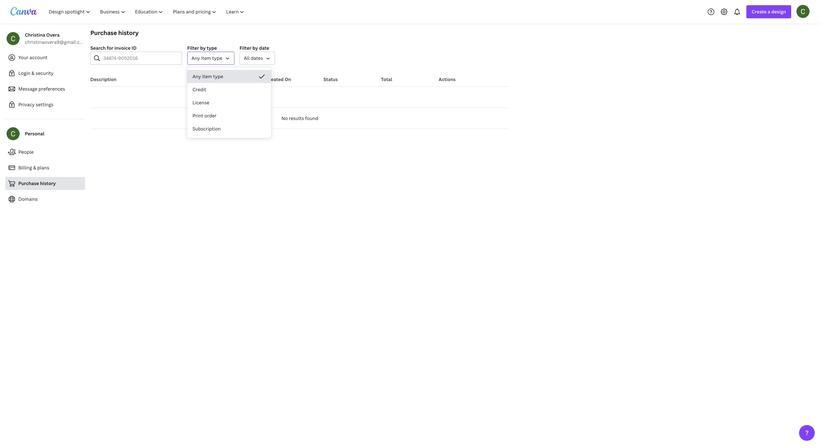 Task type: describe. For each thing, give the bounding box(es) containing it.
by for date
[[253, 45, 258, 51]]

christina
[[25, 32, 45, 38]]

all dates
[[244, 55, 263, 61]]

total
[[381, 76, 392, 83]]

plans
[[37, 165, 49, 171]]

to
[[222, 76, 228, 83]]

dates
[[251, 55, 263, 61]]

billing & plans link
[[5, 161, 85, 175]]

0 vertical spatial purchase history
[[90, 29, 139, 37]]

0 vertical spatial item
[[201, 55, 211, 61]]

billing & plans
[[18, 165, 49, 171]]

filter by type
[[187, 45, 217, 51]]

license button
[[187, 96, 271, 109]]

subscription option
[[187, 122, 271, 136]]

any item type option
[[187, 70, 271, 83]]

christinaovera9@gmail.com
[[25, 39, 87, 45]]

credit button
[[187, 83, 271, 96]]

0 horizontal spatial purchase
[[18, 180, 39, 187]]

for
[[107, 45, 113, 51]]

search for invoice id
[[90, 45, 137, 51]]

all
[[244, 55, 250, 61]]

filter for filter by date
[[240, 45, 251, 51]]

login & security
[[18, 70, 54, 76]]

on
[[285, 76, 291, 83]]

item inside option
[[202, 73, 212, 80]]

0 vertical spatial type
[[207, 45, 217, 51]]

print order option
[[187, 109, 271, 122]]

subscription
[[193, 126, 221, 132]]

personal
[[25, 131, 44, 137]]

credit
[[193, 86, 206, 93]]

your
[[18, 54, 28, 61]]

filter by date
[[240, 45, 269, 51]]

0 horizontal spatial history
[[40, 180, 56, 187]]

type inside option
[[213, 73, 223, 80]]

filter for filter by type
[[187, 45, 199, 51]]

account
[[30, 54, 47, 61]]

description
[[90, 76, 117, 83]]

order
[[204, 113, 217, 119]]

1 vertical spatial type
[[212, 55, 222, 61]]

preferences
[[38, 86, 65, 92]]

privacy settings link
[[5, 98, 85, 111]]

Search for invoice ID text field
[[103, 52, 178, 65]]

christina overa christinaovera9@gmail.com
[[25, 32, 87, 45]]

message preferences link
[[5, 83, 85, 96]]

search
[[90, 45, 106, 51]]

billing
[[18, 165, 32, 171]]

actions
[[439, 76, 456, 83]]

0 vertical spatial any
[[192, 55, 200, 61]]

All dates button
[[240, 52, 275, 65]]

& for billing
[[33, 165, 36, 171]]



Task type: locate. For each thing, give the bounding box(es) containing it.
purchase history up search for invoice id
[[90, 29, 139, 37]]

invoice
[[114, 45, 131, 51]]

purchase
[[90, 29, 117, 37], [18, 180, 39, 187]]

your account link
[[5, 51, 85, 64]]

list box containing any item type
[[187, 70, 271, 136]]

0 vertical spatial history
[[118, 29, 139, 37]]

top level navigation element
[[45, 5, 250, 18]]

history down billing & plans link
[[40, 180, 56, 187]]

print
[[193, 113, 203, 119]]

&
[[31, 70, 35, 76], [33, 165, 36, 171]]

1 by from the left
[[200, 45, 206, 51]]

purchase up the search
[[90, 29, 117, 37]]

& right "login"
[[31, 70, 35, 76]]

0 horizontal spatial by
[[200, 45, 206, 51]]

message
[[18, 86, 37, 92]]

any down the filter by type
[[192, 55, 200, 61]]

message preferences
[[18, 86, 65, 92]]

create a design button
[[747, 5, 792, 18]]

1 horizontal spatial by
[[253, 45, 258, 51]]

domains link
[[5, 193, 85, 206]]

type
[[207, 45, 217, 51], [212, 55, 222, 61], [213, 73, 223, 80]]

privacy settings
[[18, 102, 53, 108]]

christina overa image
[[797, 5, 810, 18]]

2 vertical spatial type
[[213, 73, 223, 80]]

item down the filter by type
[[201, 55, 211, 61]]

1 horizontal spatial purchase history
[[90, 29, 139, 37]]

people
[[18, 149, 34, 155]]

license option
[[187, 96, 271, 109]]

1 horizontal spatial filter
[[240, 45, 251, 51]]

your account
[[18, 54, 47, 61]]

any inside option
[[193, 73, 201, 80]]

0 vertical spatial purchase
[[90, 29, 117, 37]]

by for type
[[200, 45, 206, 51]]

purchase history link
[[5, 177, 85, 190]]

list box
[[187, 70, 271, 136]]

domains
[[18, 196, 38, 202]]

1 vertical spatial any item type
[[193, 73, 223, 80]]

any item type up credit
[[193, 73, 223, 80]]

credit option
[[187, 83, 271, 96]]

0 vertical spatial &
[[31, 70, 35, 76]]

any up credit
[[193, 73, 201, 80]]

any item type down the filter by type
[[192, 55, 222, 61]]

security
[[36, 70, 54, 76]]

people link
[[5, 146, 85, 159]]

item
[[201, 55, 211, 61], [202, 73, 212, 80]]

1 filter from the left
[[187, 45, 199, 51]]

create
[[752, 9, 767, 15]]

1 horizontal spatial history
[[118, 29, 139, 37]]

purchase history
[[90, 29, 139, 37], [18, 180, 56, 187]]

overa
[[46, 32, 60, 38]]

1 vertical spatial any
[[193, 73, 201, 80]]

by left date
[[253, 45, 258, 51]]

1 vertical spatial &
[[33, 165, 36, 171]]

2 filter from the left
[[240, 45, 251, 51]]

any
[[192, 55, 200, 61], [193, 73, 201, 80]]

Any item type button
[[187, 52, 234, 65]]

any item type
[[192, 55, 222, 61], [193, 73, 223, 80]]

0 horizontal spatial filter
[[187, 45, 199, 51]]

results
[[289, 115, 304, 121]]

created on
[[266, 76, 291, 83]]

settings
[[36, 102, 53, 108]]

privacy
[[18, 102, 35, 108]]

create a design
[[752, 9, 786, 15]]

0 horizontal spatial purchase history
[[18, 180, 56, 187]]

by up any item type button
[[200, 45, 206, 51]]

login
[[18, 70, 30, 76]]

print order button
[[187, 109, 271, 122]]

1 horizontal spatial purchase
[[90, 29, 117, 37]]

license
[[193, 100, 209, 106]]

subscription button
[[187, 122, 271, 136]]

0 vertical spatial any item type
[[192, 55, 222, 61]]

no
[[282, 115, 288, 121]]

filter up "all"
[[240, 45, 251, 51]]

found
[[305, 115, 318, 121]]

print order
[[193, 113, 217, 119]]

billed to
[[208, 76, 228, 83]]

a
[[768, 9, 771, 15]]

1 vertical spatial history
[[40, 180, 56, 187]]

created
[[266, 76, 284, 83]]

1 vertical spatial purchase history
[[18, 180, 56, 187]]

purchase up domains on the top left
[[18, 180, 39, 187]]

any item type inside option
[[193, 73, 223, 80]]

history up id
[[118, 29, 139, 37]]

login & security link
[[5, 67, 85, 80]]

design
[[772, 9, 786, 15]]

status
[[324, 76, 338, 83]]

date
[[259, 45, 269, 51]]

1 vertical spatial purchase
[[18, 180, 39, 187]]

& left plans
[[33, 165, 36, 171]]

purchase history down billing & plans
[[18, 180, 56, 187]]

filter
[[187, 45, 199, 51], [240, 45, 251, 51]]

billed
[[208, 76, 221, 83]]

& for login
[[31, 70, 35, 76]]

history
[[118, 29, 139, 37], [40, 180, 56, 187]]

no results found
[[282, 115, 318, 121]]

item up credit
[[202, 73, 212, 80]]

any item type button
[[187, 70, 271, 83]]

filter up any item type button
[[187, 45, 199, 51]]

id
[[132, 45, 137, 51]]

1 vertical spatial item
[[202, 73, 212, 80]]

by
[[200, 45, 206, 51], [253, 45, 258, 51]]

2 by from the left
[[253, 45, 258, 51]]



Task type: vqa. For each thing, say whether or not it's contained in the screenshot.
top &
yes



